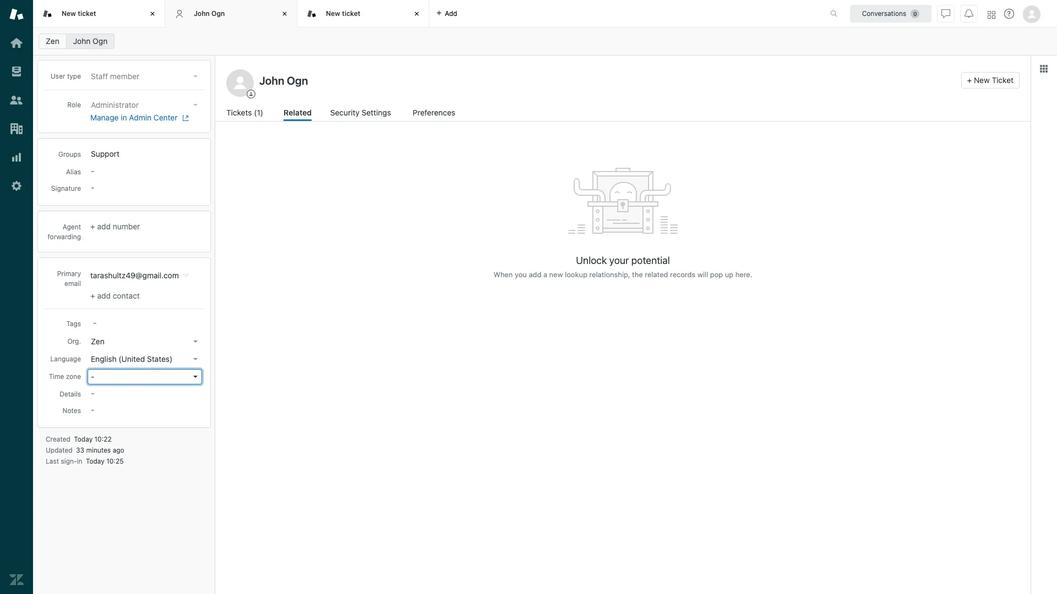 Task type: describe. For each thing, give the bounding box(es) containing it.
security settings link
[[330, 107, 394, 121]]

10:25
[[106, 458, 124, 466]]

english (united states) button
[[88, 352, 202, 367]]

will
[[698, 270, 709, 279]]

2 new ticket from the left
[[326, 9, 361, 18]]

1 new ticket from the left
[[62, 9, 96, 18]]

+ new ticket
[[968, 75, 1014, 85]]

security settings
[[330, 108, 391, 117]]

tickets
[[226, 108, 252, 117]]

2 new ticket tab from the left
[[297, 0, 430, 28]]

when
[[494, 270, 513, 279]]

relationship,
[[590, 270, 631, 279]]

customers image
[[9, 93, 24, 107]]

0 horizontal spatial new
[[62, 9, 76, 18]]

time zone
[[49, 373, 81, 381]]

tarashultz49@gmail.com
[[90, 271, 179, 280]]

john ogn link
[[66, 34, 115, 49]]

forwarding
[[48, 233, 81, 241]]

center
[[154, 113, 178, 122]]

new inside button
[[975, 75, 990, 85]]

up
[[725, 270, 734, 279]]

sign-
[[61, 458, 77, 466]]

language
[[50, 355, 81, 364]]

org.
[[67, 338, 81, 346]]

0 vertical spatial today
[[74, 436, 93, 444]]

organizations image
[[9, 122, 24, 136]]

close image for new ticket
[[412, 8, 423, 19]]

the
[[633, 270, 643, 279]]

arrow down image for -
[[193, 376, 198, 378]]

in inside created today 10:22 updated 33 minutes ago last sign-in today 10:25
[[77, 458, 82, 466]]

related link
[[284, 107, 312, 121]]

related
[[645, 270, 668, 279]]

tags
[[66, 320, 81, 328]]

notifications image
[[965, 9, 974, 18]]

english
[[91, 355, 117, 364]]

zone
[[66, 373, 81, 381]]

number
[[113, 222, 140, 231]]

zendesk image
[[9, 573, 24, 588]]

+ for + add contact
[[90, 291, 95, 301]]

get help image
[[1005, 9, 1015, 19]]

groups
[[58, 150, 81, 159]]

preferences link
[[413, 107, 458, 121]]

support
[[91, 149, 120, 159]]

manage in admin center
[[90, 113, 178, 122]]

english (united states)
[[91, 355, 173, 364]]

ogn inside tab
[[212, 9, 225, 18]]

+ add number
[[90, 222, 140, 231]]

tickets (1)
[[226, 108, 263, 117]]

+ for + new ticket
[[968, 75, 972, 85]]

alias
[[66, 168, 81, 176]]

zen inside button
[[91, 337, 105, 346]]

user type
[[51, 72, 81, 80]]

agent
[[63, 223, 81, 231]]

conversations button
[[851, 5, 932, 22]]

primary
[[57, 270, 81, 278]]

new
[[550, 270, 563, 279]]

related
[[284, 108, 312, 117]]

+ for + add number
[[90, 222, 95, 231]]

admin image
[[9, 179, 24, 193]]

email
[[64, 280, 81, 288]]

time
[[49, 373, 64, 381]]

admin
[[129, 113, 152, 122]]

+ new ticket button
[[962, 72, 1020, 89]]

(united
[[119, 355, 145, 364]]

secondary element
[[33, 30, 1058, 52]]

zen inside "secondary" element
[[46, 36, 59, 46]]

member
[[110, 72, 140, 81]]

john ogn inside "secondary" element
[[73, 36, 108, 46]]



Task type: locate. For each thing, give the bounding box(es) containing it.
zen link
[[39, 34, 67, 49]]

unlock
[[576, 255, 607, 267]]

role
[[67, 101, 81, 109]]

arrow down image
[[193, 75, 198, 78], [193, 359, 198, 361]]

a
[[544, 270, 548, 279]]

zendesk support image
[[9, 7, 24, 21]]

-
[[91, 372, 94, 382]]

reporting image
[[9, 150, 24, 165]]

- button
[[88, 370, 202, 385]]

1 close image from the left
[[279, 8, 290, 19]]

arrow down image inside english (united states) button
[[193, 359, 198, 361]]

1 horizontal spatial in
[[121, 113, 127, 122]]

0 horizontal spatial ogn
[[93, 36, 108, 46]]

your
[[610, 255, 629, 267]]

ogn inside "secondary" element
[[93, 36, 108, 46]]

0 vertical spatial john
[[194, 9, 210, 18]]

ago
[[113, 447, 124, 455]]

1 vertical spatial in
[[77, 458, 82, 466]]

john inside tab
[[194, 9, 210, 18]]

1 horizontal spatial close image
[[412, 8, 423, 19]]

close image inside new ticket tab
[[412, 8, 423, 19]]

0 horizontal spatial john ogn
[[73, 36, 108, 46]]

zen
[[46, 36, 59, 46], [91, 337, 105, 346]]

views image
[[9, 64, 24, 79]]

1 vertical spatial john ogn
[[73, 36, 108, 46]]

1 vertical spatial john
[[73, 36, 91, 46]]

1 horizontal spatial new ticket
[[326, 9, 361, 18]]

unlock your potential when you add a new lookup relationship, the related records will pop up here.
[[494, 255, 753, 279]]

add inside popup button
[[445, 9, 458, 17]]

0 horizontal spatial zen
[[46, 36, 59, 46]]

updated
[[46, 447, 73, 455]]

2 arrow down image from the top
[[193, 359, 198, 361]]

33
[[76, 447, 84, 455]]

manage
[[90, 113, 119, 122]]

john ogn inside tab
[[194, 9, 225, 18]]

type
[[67, 72, 81, 80]]

0 vertical spatial arrow down image
[[193, 104, 198, 106]]

1 horizontal spatial john
[[194, 9, 210, 18]]

here.
[[736, 270, 753, 279]]

2 close image from the left
[[412, 8, 423, 19]]

0 vertical spatial +
[[968, 75, 972, 85]]

0 vertical spatial zen
[[46, 36, 59, 46]]

1 horizontal spatial new ticket tab
[[297, 0, 430, 28]]

close image inside john ogn tab
[[279, 8, 290, 19]]

1 new ticket tab from the left
[[33, 0, 165, 28]]

states)
[[147, 355, 173, 364]]

you
[[515, 270, 527, 279]]

created
[[46, 436, 70, 444]]

add button
[[430, 0, 464, 27]]

agent forwarding
[[48, 223, 81, 241]]

in
[[121, 113, 127, 122], [77, 458, 82, 466]]

zendesk products image
[[988, 11, 996, 18]]

1 vertical spatial ogn
[[93, 36, 108, 46]]

0 vertical spatial john ogn
[[194, 9, 225, 18]]

1 ticket from the left
[[78, 9, 96, 18]]

manage in admin center link
[[90, 113, 198, 123]]

0 horizontal spatial close image
[[279, 8, 290, 19]]

in down 33
[[77, 458, 82, 466]]

tabs tab list
[[33, 0, 819, 28]]

records
[[670, 270, 696, 279]]

today down minutes
[[86, 458, 105, 466]]

0 horizontal spatial ticket
[[78, 9, 96, 18]]

+ inside + new ticket button
[[968, 75, 972, 85]]

conversations
[[863, 9, 907, 17]]

close image
[[147, 8, 158, 19]]

2 horizontal spatial new
[[975, 75, 990, 85]]

settings
[[362, 108, 391, 117]]

3 arrow down image from the top
[[193, 376, 198, 378]]

arrow down image for administrator
[[193, 104, 198, 106]]

john ogn tab
[[165, 0, 297, 28]]

0 horizontal spatial in
[[77, 458, 82, 466]]

apps image
[[1040, 64, 1049, 73]]

1 vertical spatial zen
[[91, 337, 105, 346]]

today up 33
[[74, 436, 93, 444]]

arrow down image inside administrator 'button'
[[193, 104, 198, 106]]

contact
[[113, 291, 140, 301]]

ogn
[[212, 9, 225, 18], [93, 36, 108, 46]]

2 vertical spatial arrow down image
[[193, 376, 198, 378]]

ticket
[[78, 9, 96, 18], [342, 9, 361, 18]]

john ogn
[[194, 9, 225, 18], [73, 36, 108, 46]]

+ add contact
[[90, 291, 140, 301]]

1 arrow down image from the top
[[193, 104, 198, 106]]

created today 10:22 updated 33 minutes ago last sign-in today 10:25
[[46, 436, 124, 466]]

1 vertical spatial arrow down image
[[193, 359, 198, 361]]

1 horizontal spatial zen
[[91, 337, 105, 346]]

arrow down image for zen
[[193, 341, 198, 343]]

administrator button
[[88, 98, 202, 113]]

- field
[[89, 317, 202, 329]]

today
[[74, 436, 93, 444], [86, 458, 105, 466]]

10:22
[[94, 436, 112, 444]]

button displays agent's chat status as invisible. image
[[942, 9, 951, 18]]

john inside "secondary" element
[[73, 36, 91, 46]]

zen up english
[[91, 337, 105, 346]]

lookup
[[565, 270, 588, 279]]

new
[[62, 9, 76, 18], [326, 9, 340, 18], [975, 75, 990, 85]]

main element
[[0, 0, 33, 595]]

new ticket
[[62, 9, 96, 18], [326, 9, 361, 18]]

0 horizontal spatial john
[[73, 36, 91, 46]]

administrator
[[91, 100, 139, 110]]

1 vertical spatial today
[[86, 458, 105, 466]]

close image for john ogn
[[279, 8, 290, 19]]

1 vertical spatial arrow down image
[[193, 341, 198, 343]]

0 vertical spatial arrow down image
[[193, 75, 198, 78]]

ticket
[[992, 75, 1014, 85]]

1 horizontal spatial new
[[326, 9, 340, 18]]

zen button
[[88, 334, 202, 350]]

add inside unlock your potential when you add a new lookup relationship, the related records will pop up here.
[[529, 270, 542, 279]]

arrow down image inside zen button
[[193, 341, 198, 343]]

+ left ticket
[[968, 75, 972, 85]]

preferences
[[413, 108, 456, 117]]

1 horizontal spatial ticket
[[342, 9, 361, 18]]

arrow down image
[[193, 104, 198, 106], [193, 341, 198, 343], [193, 376, 198, 378]]

john
[[194, 9, 210, 18], [73, 36, 91, 46]]

1 arrow down image from the top
[[193, 75, 198, 78]]

arrow down image for english (united states)
[[193, 359, 198, 361]]

arrow down image inside - button
[[193, 376, 198, 378]]

staff
[[91, 72, 108, 81]]

+
[[968, 75, 972, 85], [90, 222, 95, 231], [90, 291, 95, 301]]

2 ticket from the left
[[342, 9, 361, 18]]

details
[[60, 391, 81, 399]]

zen up user
[[46, 36, 59, 46]]

in down administrator
[[121, 113, 127, 122]]

staff member
[[91, 72, 140, 81]]

tickets (1) link
[[226, 107, 265, 121]]

john right close icon
[[194, 9, 210, 18]]

primary email
[[57, 270, 81, 288]]

potential
[[632, 255, 670, 267]]

1 horizontal spatial john ogn
[[194, 9, 225, 18]]

new ticket tab
[[33, 0, 165, 28], [297, 0, 430, 28]]

arrow down image for staff member
[[193, 75, 198, 78]]

pop
[[711, 270, 723, 279]]

0 horizontal spatial new ticket
[[62, 9, 96, 18]]

0 vertical spatial in
[[121, 113, 127, 122]]

0 vertical spatial ogn
[[212, 9, 225, 18]]

(1)
[[254, 108, 263, 117]]

+ right agent
[[90, 222, 95, 231]]

2 vertical spatial +
[[90, 291, 95, 301]]

close image
[[279, 8, 290, 19], [412, 8, 423, 19]]

get started image
[[9, 36, 24, 50]]

None text field
[[256, 72, 957, 89]]

last
[[46, 458, 59, 466]]

0 horizontal spatial new ticket tab
[[33, 0, 165, 28]]

signature
[[51, 185, 81, 193]]

arrow down image inside the staff member button
[[193, 75, 198, 78]]

add
[[445, 9, 458, 17], [97, 222, 111, 231], [529, 270, 542, 279], [97, 291, 111, 301]]

minutes
[[86, 447, 111, 455]]

john right zen link
[[73, 36, 91, 46]]

staff member button
[[88, 69, 202, 84]]

+ left contact
[[90, 291, 95, 301]]

2 arrow down image from the top
[[193, 341, 198, 343]]

notes
[[63, 407, 81, 415]]

1 vertical spatial +
[[90, 222, 95, 231]]

security
[[330, 108, 360, 117]]

1 horizontal spatial ogn
[[212, 9, 225, 18]]

user
[[51, 72, 65, 80]]



Task type: vqa. For each thing, say whether or not it's contained in the screenshot.


